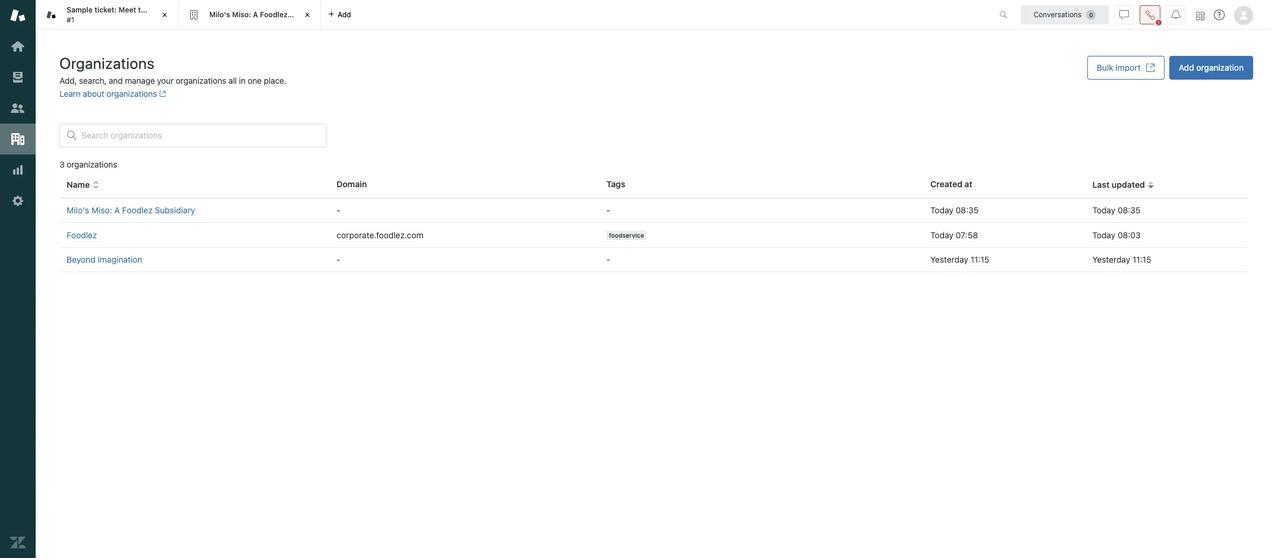 Task type: vqa. For each thing, say whether or not it's contained in the screenshot.
top SUBSIDIARY
yes



Task type: describe. For each thing, give the bounding box(es) containing it.
customers image
[[10, 100, 26, 116]]

bulk import
[[1097, 62, 1141, 73]]

import
[[1116, 62, 1141, 73]]

conversations button
[[1021, 5, 1109, 24]]

3
[[59, 159, 64, 169]]

1 yesterday from the left
[[930, 255, 968, 265]]

organization
[[1196, 62, 1244, 73]]

organizations image
[[10, 131, 26, 147]]

07:58
[[956, 230, 978, 240]]

created at
[[930, 179, 972, 189]]

manage
[[125, 76, 155, 86]]

learn about organizations link
[[59, 89, 166, 99]]

tabs tab list
[[36, 0, 987, 30]]

1 vertical spatial foodlez
[[122, 205, 153, 215]]

about
[[83, 89, 104, 99]]

0 horizontal spatial miso:
[[91, 205, 112, 215]]

the
[[138, 5, 149, 14]]

place.
[[264, 76, 286, 86]]

Search organizations field
[[81, 130, 319, 141]]

and
[[109, 76, 123, 86]]

add organization button
[[1169, 56, 1253, 80]]

1 vertical spatial subsidiary
[[155, 205, 195, 215]]

today left 07:58
[[930, 230, 953, 240]]

ticket:
[[94, 5, 117, 14]]

subsidiary inside tab
[[289, 10, 327, 19]]

last updated
[[1092, 180, 1145, 190]]

0 horizontal spatial milo's
[[67, 205, 89, 215]]

today down created
[[930, 205, 953, 215]]

name
[[67, 180, 90, 190]]

search,
[[79, 76, 106, 86]]

close image for tab containing sample ticket: meet the ticket
[[159, 9, 171, 21]]

updated
[[1112, 180, 1145, 190]]

2 yesterday 11:15 from the left
[[1092, 255, 1151, 265]]

sample
[[67, 5, 93, 14]]

zendesk products image
[[1196, 12, 1204, 20]]

one
[[248, 76, 262, 86]]

last updated button
[[1092, 180, 1154, 190]]

last
[[1092, 180, 1110, 190]]

- down foodservice
[[606, 255, 610, 265]]

admin image
[[10, 193, 26, 209]]

2 yesterday from the left
[[1092, 255, 1130, 265]]

1 today 08:35 from the left
[[930, 205, 979, 215]]

ticket
[[151, 5, 171, 14]]

foodservice
[[609, 232, 644, 239]]

organizations add, search, and manage your organizations all in one place.
[[59, 54, 286, 86]]

beyond imagination link
[[67, 255, 142, 265]]

08:03
[[1118, 230, 1141, 240]]

button displays agent's chat status as invisible. image
[[1119, 10, 1129, 19]]

milo's miso: a foodlez subsidiary inside tab
[[209, 10, 327, 19]]

- down corporate.foodlez.com
[[337, 255, 340, 265]]

today 08:03
[[1092, 230, 1141, 240]]

foodlez link
[[67, 230, 97, 240]]

zendesk support image
[[10, 8, 26, 23]]

today down last
[[1092, 205, 1115, 215]]

organizations inside organizations add, search, and manage your organizations all in one place.
[[176, 76, 226, 86]]

2 08:35 from the left
[[1118, 205, 1141, 215]]



Task type: locate. For each thing, give the bounding box(es) containing it.
milo's up foodlez link
[[67, 205, 89, 215]]

add button
[[321, 0, 358, 29]]

milo's miso: a foodlez subsidiary
[[209, 10, 327, 19], [67, 205, 195, 215]]

learn
[[59, 89, 81, 99]]

close image inside tab
[[159, 9, 171, 21]]

at
[[965, 179, 972, 189]]

milo's miso: a foodlez subsidiary tab
[[178, 0, 327, 30]]

beyond
[[67, 255, 95, 265]]

yesterday 11:15
[[930, 255, 989, 265], [1092, 255, 1151, 265]]

milo's right ticket
[[209, 10, 230, 19]]

add
[[1179, 62, 1194, 73]]

get started image
[[10, 39, 26, 54]]

08:35 up 07:58
[[956, 205, 979, 215]]

bulk
[[1097, 62, 1113, 73]]

1 11:15 from the left
[[971, 255, 989, 265]]

add,
[[59, 76, 77, 86]]

1 vertical spatial miso:
[[91, 205, 112, 215]]

1 horizontal spatial today 08:35
[[1092, 205, 1141, 215]]

0 vertical spatial milo's miso: a foodlez subsidiary
[[209, 10, 327, 19]]

all
[[228, 76, 237, 86]]

3 organizations
[[59, 159, 117, 169]]

1 vertical spatial a
[[114, 205, 120, 215]]

-
[[337, 205, 340, 215], [606, 205, 610, 215], [337, 255, 340, 265], [606, 255, 610, 265]]

miso: inside milo's miso: a foodlez subsidiary tab
[[232, 10, 251, 19]]

close image
[[159, 9, 171, 21], [301, 9, 313, 21]]

today 08:35 up today 07:58
[[930, 205, 979, 215]]

yesterday 11:15 down today 07:58
[[930, 255, 989, 265]]

0 vertical spatial subsidiary
[[289, 10, 327, 19]]

organizations left all
[[176, 76, 226, 86]]

today left 08:03
[[1092, 230, 1115, 240]]

beyond imagination
[[67, 255, 142, 265]]

milo's
[[209, 10, 230, 19], [67, 205, 89, 215]]

views image
[[10, 70, 26, 85]]

today 08:35
[[930, 205, 979, 215], [1092, 205, 1141, 215]]

tab
[[36, 0, 178, 30]]

yesterday down today 07:58
[[930, 255, 968, 265]]

1 08:35 from the left
[[956, 205, 979, 215]]

0 horizontal spatial subsidiary
[[155, 205, 195, 215]]

a inside tab
[[253, 10, 258, 19]]

2 11:15 from the left
[[1133, 255, 1151, 265]]

11:15 down 07:58
[[971, 255, 989, 265]]

1 horizontal spatial milo's miso: a foodlez subsidiary
[[209, 10, 327, 19]]

today
[[930, 205, 953, 215], [1092, 205, 1115, 215], [930, 230, 953, 240], [1092, 230, 1115, 240]]

1 vertical spatial milo's
[[67, 205, 89, 215]]

0 horizontal spatial 08:35
[[956, 205, 979, 215]]

close image left add 'popup button'
[[301, 9, 313, 21]]

close image for milo's miso: a foodlez subsidiary tab
[[301, 9, 313, 21]]

learn about organizations
[[59, 89, 157, 99]]

yesterday down today 08:03
[[1092, 255, 1130, 265]]

2 vertical spatial foodlez
[[67, 230, 97, 240]]

add
[[338, 10, 351, 19]]

1 horizontal spatial miso:
[[232, 10, 251, 19]]

0 vertical spatial milo's
[[209, 10, 230, 19]]

0 vertical spatial foodlez
[[260, 10, 288, 19]]

yesterday
[[930, 255, 968, 265], [1092, 255, 1130, 265]]

- down tags
[[606, 205, 610, 215]]

foodlez
[[260, 10, 288, 19], [122, 205, 153, 215], [67, 230, 97, 240]]

0 horizontal spatial foodlez
[[67, 230, 97, 240]]

sample ticket: meet the ticket #1
[[67, 5, 171, 24]]

0 horizontal spatial a
[[114, 205, 120, 215]]

11:15 down 08:03
[[1133, 255, 1151, 265]]

0 vertical spatial a
[[253, 10, 258, 19]]

add organization
[[1179, 62, 1244, 73]]

tags
[[606, 179, 625, 189]]

2 vertical spatial organizations
[[67, 159, 117, 169]]

0 horizontal spatial 11:15
[[971, 255, 989, 265]]

close image inside milo's miso: a foodlez subsidiary tab
[[301, 9, 313, 21]]

bulk import button
[[1087, 56, 1164, 80]]

#1
[[67, 15, 74, 24]]

today 07:58
[[930, 230, 978, 240]]

1 horizontal spatial milo's
[[209, 10, 230, 19]]

your
[[157, 76, 174, 86]]

organizations down manage
[[106, 89, 157, 99]]

0 horizontal spatial milo's miso: a foodlez subsidiary
[[67, 205, 195, 215]]

1 horizontal spatial yesterday
[[1092, 255, 1130, 265]]

08:35
[[956, 205, 979, 215], [1118, 205, 1141, 215]]

0 horizontal spatial yesterday
[[930, 255, 968, 265]]

subsidiary
[[289, 10, 327, 19], [155, 205, 195, 215]]

1 horizontal spatial close image
[[301, 9, 313, 21]]

imagination
[[98, 255, 142, 265]]

2 today 08:35 from the left
[[1092, 205, 1141, 215]]

tab containing sample ticket: meet the ticket
[[36, 0, 178, 30]]

1 close image from the left
[[159, 9, 171, 21]]

2 horizontal spatial foodlez
[[260, 10, 288, 19]]

close image right the
[[159, 9, 171, 21]]

reporting image
[[10, 162, 26, 178]]

1 horizontal spatial 11:15
[[1133, 255, 1151, 265]]

organizations
[[59, 54, 154, 72]]

domain
[[337, 179, 367, 189]]

conversations
[[1034, 10, 1082, 19]]

organizations
[[176, 76, 226, 86], [106, 89, 157, 99], [67, 159, 117, 169]]

1 horizontal spatial a
[[253, 10, 258, 19]]

0 horizontal spatial today 08:35
[[930, 205, 979, 215]]

zendesk image
[[10, 535, 26, 551]]

milo's inside tab
[[209, 10, 230, 19]]

notifications image
[[1171, 10, 1181, 19]]

- down domain
[[337, 205, 340, 215]]

name button
[[67, 180, 99, 190]]

1 horizontal spatial subsidiary
[[289, 10, 327, 19]]

0 horizontal spatial yesterday 11:15
[[930, 255, 989, 265]]

1 horizontal spatial 08:35
[[1118, 205, 1141, 215]]

11:15
[[971, 255, 989, 265], [1133, 255, 1151, 265]]

foodlez inside tab
[[260, 10, 288, 19]]

(opens in a new tab) image
[[157, 91, 166, 98]]

1 vertical spatial milo's miso: a foodlez subsidiary
[[67, 205, 195, 215]]

main element
[[0, 0, 36, 558]]

1 horizontal spatial yesterday 11:15
[[1092, 255, 1151, 265]]

0 vertical spatial miso:
[[232, 10, 251, 19]]

yesterday 11:15 down today 08:03
[[1092, 255, 1151, 265]]

2 close image from the left
[[301, 9, 313, 21]]

0 horizontal spatial close image
[[159, 9, 171, 21]]

in
[[239, 76, 245, 86]]

0 vertical spatial organizations
[[176, 76, 226, 86]]

a
[[253, 10, 258, 19], [114, 205, 120, 215]]

today 08:35 up today 08:03
[[1092, 205, 1141, 215]]

1 yesterday 11:15 from the left
[[930, 255, 989, 265]]

organizations up name button
[[67, 159, 117, 169]]

created
[[930, 179, 962, 189]]

08:35 up 08:03
[[1118, 205, 1141, 215]]

1 horizontal spatial foodlez
[[122, 205, 153, 215]]

1 vertical spatial organizations
[[106, 89, 157, 99]]

meet
[[119, 5, 136, 14]]

miso:
[[232, 10, 251, 19], [91, 205, 112, 215]]

corporate.foodlez.com
[[337, 230, 423, 240]]

milo's miso: a foodlez subsidiary link
[[67, 205, 195, 215]]

get help image
[[1214, 10, 1225, 20]]



